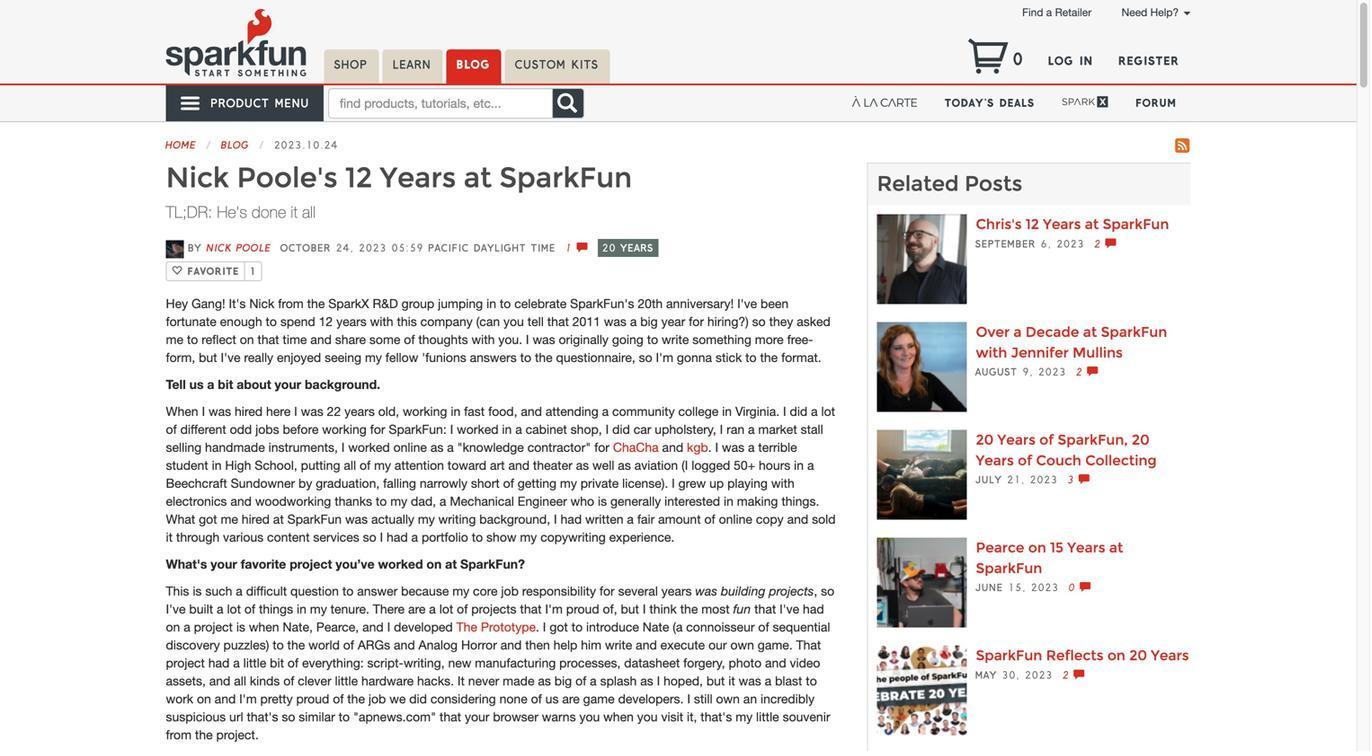Task type: locate. For each thing, give the bounding box(es) containing it.
0 horizontal spatial got
[[199, 512, 217, 527]]

is up built
[[193, 584, 202, 599]]

a inside over a decade at sparkfun with jennifer mullins
[[1014, 324, 1022, 341]]

me up various
[[221, 512, 238, 527]]

contractor"
[[527, 440, 591, 455]]

1 vertical spatial projects
[[471, 602, 517, 617]]

lot
[[821, 404, 835, 419], [227, 602, 241, 617], [439, 602, 453, 617]]

so down actually
[[363, 530, 376, 545]]

bit up kinds
[[270, 656, 284, 671]]

i'm inside , so i've built a lot of things in my tenure. there are a lot of projects that i'm proud of, but i think the most
[[545, 602, 563, 617]]

2 vertical spatial your
[[465, 710, 489, 725]]

so down pretty
[[282, 710, 295, 725]]

nick poole link
[[207, 242, 272, 254]]

0 vertical spatial when
[[249, 620, 279, 635]]

comment image down couch
[[1079, 474, 1091, 485]]

at inside . i was a terrible student in high school, putting all of my attention toward art and theater as well as aviation (i logged 50+ hours in a beechcraft sundowner by graduation, falling narrowly short of getting my private license). i grew up playing with electronics and woodworking thanks to my dad, a mechanical engineer who is generally interested in making things. what got me hired at sparkfun was actually my writing background, i had written a fair amount of online copy and sold it through various content services so i had a portfolio to show my copywriting experience.
[[273, 512, 284, 527]]

but inside , so i've built a lot of things in my tenure. there are a lot of projects that i'm proud of, but i think the most
[[621, 602, 639, 617]]

1 horizontal spatial write
[[662, 332, 689, 347]]

nick poole's 12 years at sparkfun tl;dr: he's done it all
[[166, 161, 632, 222]]

the inside , so i've built a lot of things in my tenure. there are a lot of projects that i'm proud of, but i think the most
[[680, 602, 698, 617]]

hamburger image
[[179, 93, 202, 114]]

did up stall
[[790, 404, 808, 419]]

had down actually
[[387, 530, 408, 545]]

the up (a
[[680, 602, 698, 617]]

proud left the of,
[[566, 602, 599, 617]]

world
[[308, 638, 340, 653]]

old,
[[378, 404, 399, 419]]

1 vertical spatial 2 link
[[1076, 366, 1099, 378]]

but inside hey gang! it's nick from the sparkx r&d group jumping in to celebrate sparkfun's 20th anniversary! i've been fortunate enough to spend 12 years with this company (can you tell that 2011 was a big year for hiring?) so they asked me to reflect on that time and share some of thoughts with you. i was originally going to write something more free- form, but i've really enjoyed seeing my fellow 'funions answers to the questionnaire, so i'm gonna stick to the format.
[[199, 350, 217, 365]]

projects up sequential
[[769, 584, 814, 599]]

that inside the that i've had on a project is when nate, pearce, and i developed
[[754, 602, 776, 617]]

0 vertical spatial projects
[[769, 584, 814, 599]]

because
[[401, 584, 449, 599]]

i down engineer
[[554, 512, 557, 527]]

1 horizontal spatial 1
[[565, 242, 577, 254]]

so inside , so i've built a lot of things in my tenure. there are a lot of projects that i'm proud of, but i think the most
[[821, 584, 834, 599]]

0 vertical spatial working
[[403, 404, 447, 419]]

years up think on the bottom left of the page
[[661, 584, 692, 599]]

us right tell
[[189, 377, 204, 392]]

need
[[1122, 6, 1147, 18]]

write inside the . i got to introduce nate (a connoisseur of sequential discovery puzzles) to the world of args and analog horror and then help him write and execute our own game. that project had a little bit of everything: script-writing, new manufacturing processes, datasheet forgery, photo and video assets, and all kinds of clever little hardware hacks. it never made as big of a splash as i hoped, but it was a blast to work on and i'm pretty proud of the job we did considering none of us are game developers. i still own an incredibly suspicious url that's so similar to "apnews.com" that your browser warns you when you visit it, that's my little souvenir from the project.
[[605, 638, 632, 653]]

years inside hey gang! it's nick from the sparkx r&d group jumping in to celebrate sparkfun's 20th anniversary! i've been fortunate enough to spend 12 years with this company (can you tell that 2011 was a big year for hiring?) so they asked me to reflect on that time and share some of thoughts with you. i was originally going to write something more free- form, but i've really enjoyed seeing my fellow 'funions answers to the questionnaire, so i'm gonna stick to the format.
[[336, 314, 367, 329]]

and right time
[[310, 332, 332, 347]]

but down reflect
[[199, 350, 217, 365]]

comment image for decade
[[1087, 366, 1099, 377]]

1 horizontal spatial all
[[302, 202, 316, 222]]

beechcraft
[[166, 476, 227, 491]]

2 vertical spatial comment image
[[1080, 582, 1092, 593]]

you down game
[[579, 710, 600, 725]]

2 vertical spatial comment image
[[1074, 669, 1085, 680]]

0 vertical spatial years
[[336, 314, 367, 329]]

. inside . i was a terrible student in high school, putting all of my attention toward art and theater as well as aviation (i logged 50+ hours in a beechcraft sundowner by graduation, falling narrowly short of getting my private license). i grew up playing with electronics and woodworking thanks to my dad, a mechanical engineer who is generally interested in making things. what got me hired at sparkfun was actually my writing background, i had written a fair amount of online copy and sold it through various content services so i had a portfolio to show my copywriting experience.
[[708, 440, 712, 455]]

all inside the . i got to introduce nate (a connoisseur of sequential discovery puzzles) to the world of args and analog horror and then help him write and execute our own game. that project had a little bit of everything: script-writing, new manufacturing processes, datasheet forgery, photo and video assets, and all kinds of clever little hardware hacks. it never made as big of a splash as i hoped, but it was a blast to work on and i'm pretty proud of the job we did considering none of us are game developers. i still own an incredibly suspicious url that's so similar to "apnews.com" that your browser warns you when you visit it, that's my little souvenir from the project.
[[234, 674, 246, 689]]

1 horizontal spatial proud
[[566, 602, 599, 617]]

from inside the . i got to introduce nate (a connoisseur of sequential discovery puzzles) to the world of args and analog horror and then help him write and execute our own game. that project had a little bit of everything: script-writing, new manufacturing processes, datasheet forgery, photo and video assets, and all kinds of clever little hardware hacks. it never made as big of a splash as i hoped, but it was a blast to work on and i'm pretty proud of the job we did considering none of us are game developers. i still own an incredibly suspicious url that's so similar to "apnews.com" that your browser warns you when you visit it, that's my little souvenir from the project.
[[166, 728, 192, 743]]

1 vertical spatial years
[[344, 404, 375, 419]]

1 vertical spatial worked
[[348, 440, 390, 455]]

2 horizontal spatial 12
[[1026, 216, 1039, 233]]

2 horizontal spatial all
[[344, 458, 356, 473]]

2 vertical spatial 2
[[1062, 670, 1074, 681]]

at inside nick poole's 12 years at sparkfun tl;dr: he's done it all
[[464, 161, 492, 195]]

got
[[199, 512, 217, 527], [550, 620, 568, 635]]

sparkfun inside over a decade at sparkfun with jennifer mullins
[[1101, 324, 1167, 341]]

sparkx
[[328, 296, 369, 311]]

. i was a terrible student in high school, putting all of my attention toward art and theater as well as aviation (i logged 50+ hours in a beechcraft sundowner by graduation, falling narrowly short of getting my private license). i grew up playing with electronics and woodworking thanks to my dad, a mechanical engineer who is generally interested in making things. what got me hired at sparkfun was actually my writing background, i had written a fair amount of online copy and sold it through various content services so i had a portfolio to show my copywriting experience.
[[166, 440, 836, 545]]

own
[[730, 638, 754, 653], [716, 692, 740, 707]]

. i got to introduce nate (a connoisseur of sequential discovery puzzles) to the world of args and analog horror and then help him write and execute our own game. that project had a little bit of everything: script-writing, new manufacturing processes, datasheet forgery, photo and video assets, and all kinds of clever little hardware hacks. it never made as big of a splash as i hoped, but it was a blast to work on and i'm pretty proud of the job we did considering none of us are game developers. i still own an incredibly suspicious url that's so similar to "apnews.com" that your browser warns you when you visit it, that's my little souvenir from the project.
[[166, 620, 830, 743]]

connoisseur
[[686, 620, 755, 635]]

collecting
[[1085, 452, 1157, 469]]

splash
[[600, 674, 637, 689]]

a right ran
[[748, 422, 755, 437]]

my up who
[[560, 476, 577, 491]]

12 up '24,'
[[345, 161, 372, 195]]

2 link down chris's 12 years at sparkfun on the right top
[[1094, 238, 1117, 250]]

1 vertical spatial are
[[562, 692, 580, 707]]

share
[[335, 332, 366, 347]]

your down the considering
[[465, 710, 489, 725]]

aviation
[[634, 458, 678, 473]]

a
[[1046, 6, 1052, 18], [630, 314, 637, 329], [1014, 324, 1022, 341], [207, 377, 214, 392], [602, 404, 609, 419], [811, 404, 818, 419], [515, 422, 522, 437], [748, 422, 755, 437], [447, 440, 454, 455], [748, 440, 755, 455], [807, 458, 814, 473], [440, 494, 446, 509], [627, 512, 634, 527], [411, 530, 418, 545], [236, 584, 243, 599], [217, 602, 223, 617], [429, 602, 436, 617], [184, 620, 190, 635], [233, 656, 240, 671], [590, 674, 597, 689], [765, 674, 772, 689]]

high
[[225, 458, 251, 473]]

tl;dr:
[[166, 202, 212, 222]]

0 horizontal spatial little
[[243, 656, 266, 671]]

online down sparkfun: at left bottom
[[393, 440, 427, 455]]

0 horizontal spatial comment image
[[1074, 669, 1085, 680]]

but down forgery,
[[706, 674, 725, 689]]

2023 right 30,
[[1025, 670, 1053, 681]]

had
[[561, 512, 582, 527], [387, 530, 408, 545], [803, 602, 824, 617], [208, 656, 230, 671]]

20 up collecting
[[1132, 432, 1150, 449]]

did inside the . i got to introduce nate (a connoisseur of sequential discovery puzzles) to the world of args and analog horror and then help him write and execute our own game. that project had a little bit of everything: script-writing, new manufacturing processes, datasheet forgery, photo and video assets, and all kinds of clever little hardware hacks. it never made as big of a splash as i hoped, but it was a blast to work on and i'm pretty proud of the job we did considering none of us are game developers. i still own an incredibly suspicious url that's so similar to "apnews.com" that your browser warns you when you visit it, that's my little souvenir from the project.
[[409, 692, 427, 707]]

comment image
[[577, 242, 589, 253], [1079, 474, 1091, 485], [1080, 582, 1092, 593]]

the down 'tell' on the left top of page
[[535, 350, 553, 365]]

0 horizontal spatial .
[[536, 620, 539, 635]]

warns
[[542, 710, 576, 725]]

1 vertical spatial big
[[554, 674, 572, 689]]

1 horizontal spatial from
[[278, 296, 304, 311]]

blast
[[775, 674, 802, 689]]

1 horizontal spatial 12
[[345, 161, 372, 195]]

2 horizontal spatial little
[[756, 710, 779, 725]]

what's
[[166, 557, 207, 572]]

0 horizontal spatial by
[[188, 242, 202, 254]]

on inside the that i've had on a project is when nate, pearce, and i developed
[[166, 620, 180, 635]]

0 vertical spatial comment image
[[577, 242, 589, 253]]

time
[[283, 332, 307, 347]]

0 horizontal spatial your
[[211, 557, 237, 572]]

1 horizontal spatial job
[[501, 584, 519, 599]]

1 horizontal spatial got
[[550, 620, 568, 635]]

20 up july
[[976, 432, 994, 449]]

0 vertical spatial proud
[[566, 602, 599, 617]]

0 vertical spatial did
[[790, 404, 808, 419]]

0 vertical spatial by
[[188, 242, 202, 254]]

september
[[976, 238, 1036, 250]]

the down nate, on the bottom of page
[[287, 638, 305, 653]]

and inside hey gang! it's nick from the sparkx r&d group jumping in to celebrate sparkfun's 20th anniversary! i've been fortunate enough to spend 12 years with this company (can you tell that 2011 was a big year for hiring?) so they asked me to reflect on that time and share some of thoughts with you. i was originally going to write something more free- form, but i've really enjoyed seeing my fellow 'funions answers to the questionnaire, so i'm gonna stick to the format.
[[310, 332, 332, 347]]

1 horizontal spatial but
[[621, 602, 639, 617]]

nick
[[166, 161, 229, 195], [207, 242, 233, 254], [249, 296, 274, 311]]

all inside . i was a terrible student in high school, putting all of my attention toward art and theater as well as aviation (i logged 50+ hours in a beechcraft sundowner by graduation, falling narrowly short of getting my private license). i grew up playing with electronics and woodworking thanks to my dad, a mechanical engineer who is generally interested in making things. what got me hired at sparkfun was actually my writing background, i had written a fair amount of online copy and sold it through various content services so i had a portfolio to show my copywriting experience.
[[344, 458, 356, 473]]

all inside nick poole's 12 years at sparkfun tl;dr: he's done it all
[[302, 202, 316, 222]]

comment image inside 0 link
[[1080, 582, 1092, 593]]

9,
[[1023, 366, 1034, 378]]

blog down product
[[221, 139, 250, 151]]

0 link down pearce on 15 years at sparkfun at the bottom right
[[1069, 582, 1092, 594]]

and inside the that i've had on a project is when nate, pearce, and i developed
[[362, 620, 384, 635]]

of
[[404, 332, 415, 347], [166, 422, 177, 437], [1039, 432, 1054, 449], [1018, 452, 1032, 469], [360, 458, 371, 473], [503, 476, 514, 491], [704, 512, 715, 527], [244, 602, 255, 617], [457, 602, 468, 617], [758, 620, 769, 635], [343, 638, 354, 653], [288, 656, 299, 671], [283, 674, 294, 689], [575, 674, 586, 689], [333, 692, 344, 707], [531, 692, 542, 707]]

1 vertical spatial did
[[612, 422, 630, 437]]

2 horizontal spatial you
[[637, 710, 658, 725]]

2 vertical spatial all
[[234, 674, 246, 689]]

a up toward
[[447, 440, 454, 455]]

find products, tutorials, etc... text field
[[328, 88, 553, 119]]

was up the going
[[604, 314, 627, 329]]

1 vertical spatial nick
[[207, 242, 233, 254]]

0 horizontal spatial write
[[605, 638, 632, 653]]

0 horizontal spatial 0 link
[[968, 38, 1024, 74]]

so inside the . i got to introduce nate (a connoisseur of sequential discovery puzzles) to the world of args and analog horror and then help him write and execute our own game. that project had a little bit of everything: script-writing, new manufacturing processes, datasheet forgery, photo and video assets, and all kinds of clever little hardware hacks. it never made as big of a splash as i hoped, but it was a blast to work on and i'm pretty proud of the job we did considering none of us are game developers. i still own an incredibly suspicious url that's so similar to "apnews.com" that your browser warns you when you visit it, that's my little souvenir from the project.
[[282, 710, 295, 725]]

i left think on the bottom left of the page
[[643, 602, 646, 617]]

. up logged
[[708, 440, 712, 455]]

got up through
[[199, 512, 217, 527]]

0 horizontal spatial big
[[554, 674, 572, 689]]

20 right reflects
[[1129, 648, 1147, 664]]

1 right time
[[565, 242, 577, 254]]

about
[[237, 377, 271, 392]]

.
[[708, 440, 712, 455], [536, 620, 539, 635]]

script-
[[367, 656, 404, 671]]

years
[[380, 161, 456, 195], [1043, 216, 1081, 233], [621, 242, 654, 254], [997, 432, 1036, 449], [976, 452, 1014, 469], [1067, 540, 1105, 556], [1151, 648, 1189, 664]]

working up sparkfun: at left bottom
[[403, 404, 447, 419]]

2 horizontal spatial it
[[728, 674, 735, 689]]

3
[[1067, 474, 1079, 486]]

on left 15
[[1028, 540, 1046, 556]]

kits
[[572, 58, 599, 71]]

(can
[[476, 314, 500, 329]]

0 vertical spatial 2 link
[[1094, 238, 1117, 250]]

1 horizontal spatial us
[[545, 692, 559, 707]]

big inside the . i got to introduce nate (a connoisseur of sequential discovery puzzles) to the world of args and analog horror and then help him write and execute our own game. that project had a little bit of everything: script-writing, new manufacturing processes, datasheet forgery, photo and video assets, and all kinds of clever little hardware hacks. it never made as big of a splash as i hoped, but it was a blast to work on and i'm pretty proud of the job we did considering none of us are game developers. i still own an incredibly suspicious url that's so similar to "apnews.com" that your browser warns you when you visit it, that's my little souvenir from the project.
[[554, 674, 572, 689]]

at inside over a decade at sparkfun with jennifer mullins
[[1083, 324, 1097, 341]]

nate
[[643, 620, 669, 635]]

us inside the . i got to introduce nate (a connoisseur of sequential discovery puzzles) to the world of args and analog horror and then help him write and execute our own game. that project had a little bit of everything: script-writing, new manufacturing processes, datasheet forgery, photo and video assets, and all kinds of clever little hardware hacks. it never made as big of a splash as i hoped, but it was a blast to work on and i'm pretty proud of the job we did considering none of us are game developers. i still own an incredibly suspicious url that's so similar to "apnews.com" that your browser warns you when you visit it, that's my little souvenir from the project.
[[545, 692, 559, 707]]

as
[[430, 440, 444, 455], [576, 458, 589, 473], [618, 458, 631, 473], [538, 674, 551, 689], [640, 674, 653, 689]]

1 vertical spatial blog link
[[221, 139, 250, 151]]

project up question on the bottom
[[290, 557, 332, 572]]

2 down chris's 12 years at sparkfun on the right top
[[1094, 238, 1105, 250]]

proud down clever
[[296, 692, 329, 707]]

your inside the . i got to introduce nate (a connoisseur of sequential discovery puzzles) to the world of args and analog horror and then help him write and execute our own game. that project had a little bit of everything: script-writing, new manufacturing processes, datasheet forgery, photo and video assets, and all kinds of clever little hardware hacks. it never made as big of a splash as i hoped, but it was a blast to work on and i'm pretty proud of the job we did considering none of us are game developers. i still own an incredibly suspicious url that's so similar to "apnews.com" that your browser warns you when you visit it, that's my little souvenir from the project.
[[465, 710, 489, 725]]

1 vertical spatial got
[[550, 620, 568, 635]]

july 21, 2023
[[976, 474, 1058, 486]]

sparkfun,
[[1058, 432, 1128, 449]]

little down an
[[756, 710, 779, 725]]

need help?
[[1122, 6, 1182, 18]]

on up the discovery
[[166, 620, 180, 635]]

1 link
[[565, 242, 589, 254]]

2 vertical spatial but
[[706, 674, 725, 689]]

me inside hey gang! it's nick from the sparkx r&d group jumping in to celebrate sparkfun's 20th anniversary! i've been fortunate enough to spend 12 years with this company (can you tell that 2011 was a big year for hiring?) so they asked me to reflect on that time and share some of thoughts with you. i was originally going to write something more free- form, but i've really enjoyed seeing my fellow 'funions answers to the questionnaire, so i'm gonna stick to the format.
[[166, 332, 183, 347]]

0 vertical spatial from
[[278, 296, 304, 311]]

so inside . i was a terrible student in high school, putting all of my attention toward art and theater as well as aviation (i logged 50+ hours in a beechcraft sundowner by graduation, falling narrowly short of getting my private license). i grew up playing with electronics and woodworking thanks to my dad, a mechanical engineer who is generally interested in making things. what got me hired at sparkfun was actually my writing background, i had written a fair amount of online copy and sold it through various content services so i had a portfolio to show my copywriting experience.
[[363, 530, 376, 545]]

that up the really
[[257, 332, 279, 347]]

answer
[[357, 584, 398, 599]]

questionnaire,
[[556, 350, 635, 365]]

0 horizontal spatial are
[[408, 602, 426, 617]]

is inside the that i've had on a project is when nate, pearce, and i developed
[[236, 620, 245, 635]]

1 horizontal spatial when
[[603, 710, 634, 725]]

own left an
[[716, 692, 740, 707]]

of inside when i was hired here i was 22 years old, working in fast food, and attending a community college in virginia. i did a lot of different odd jobs before working for sparkfun: i worked in a cabinet shop, i did car upholstery, i ran a market stall selling handmade instruments, i worked online as a "knowledge contractor" for
[[166, 422, 177, 437]]

0 horizontal spatial working
[[322, 422, 367, 437]]

0 horizontal spatial 2
[[1062, 670, 1074, 681]]

1 vertical spatial hired
[[242, 512, 270, 527]]

find a retailer link
[[1022, 6, 1092, 18]]

for inside hey gang! it's nick from the sparkx r&d group jumping in to celebrate sparkfun's 20th anniversary! i've been fortunate enough to spend 12 years with this company (can you tell that 2011 was a big year for hiring?) so they asked me to reflect on that time and share some of thoughts with you. i was originally going to write something more free- form, but i've really enjoyed seeing my fellow 'funions answers to the questionnaire, so i'm gonna stick to the format.
[[689, 314, 704, 329]]

comment image inside 3 link
[[1079, 474, 1091, 485]]

and down sundowner
[[230, 494, 252, 509]]

may 30, 2023
[[976, 670, 1053, 681]]

virginia.
[[735, 404, 780, 419]]

years right the 22
[[344, 404, 375, 419]]

really
[[244, 350, 273, 365]]

0 vertical spatial 12
[[345, 161, 372, 195]]

2 vertical spatial i'm
[[239, 692, 257, 707]]

project down built
[[194, 620, 233, 635]]

a down processes,
[[590, 674, 597, 689]]

projects inside , so i've built a lot of things in my tenure. there are a lot of projects that i'm proud of, but i think the most
[[471, 602, 517, 617]]

from
[[278, 296, 304, 311], [166, 728, 192, 743]]

theater
[[533, 458, 572, 473]]

of up july 21, 2023
[[1018, 452, 1032, 469]]

working down the 22
[[322, 422, 367, 437]]

some
[[369, 332, 400, 347]]

1 vertical spatial proud
[[296, 692, 329, 707]]

sparkfun news feed image
[[1172, 138, 1191, 153]]

me inside . i was a terrible student in high school, putting all of my attention toward art and theater as well as aviation (i logged 50+ hours in a beechcraft sundowner by graduation, falling narrowly short of getting my private license). i grew up playing with electronics and woodworking thanks to my dad, a mechanical engineer who is generally interested in making things. what got me hired at sparkfun was actually my writing background, i had written a fair amount of online copy and sold it through various content services so i had a portfolio to show my copywriting experience.
[[221, 512, 238, 527]]

1 horizontal spatial 0
[[1069, 582, 1080, 594]]

and right art
[[508, 458, 530, 473]]

1 horizontal spatial working
[[403, 404, 447, 419]]

sundowner
[[231, 476, 295, 491]]

you
[[503, 314, 524, 329], [579, 710, 600, 725], [637, 710, 658, 725]]

nick right it's
[[249, 296, 274, 311]]

product
[[211, 97, 270, 110]]

0 horizontal spatial from
[[166, 728, 192, 743]]

2 horizontal spatial is
[[598, 494, 607, 509]]

of down the 'difficult'
[[244, 602, 255, 617]]

12
[[345, 161, 372, 195], [1026, 216, 1039, 233], [319, 314, 333, 329]]

nick up tl;dr:
[[166, 161, 229, 195]]

2023 for over
[[1039, 366, 1067, 378]]

1 horizontal spatial you
[[579, 710, 600, 725]]

0 vertical spatial got
[[199, 512, 217, 527]]

2 for years
[[1094, 238, 1105, 250]]

1 vertical spatial it
[[166, 530, 173, 545]]

0 vertical spatial it
[[291, 202, 298, 222]]

1 horizontal spatial online
[[719, 512, 752, 527]]

difficult
[[246, 584, 287, 599]]

clever
[[298, 674, 331, 689]]

up
[[709, 476, 724, 491]]

forum
[[1136, 97, 1177, 109]]

1 vertical spatial little
[[335, 674, 358, 689]]

2023 for pearce
[[1031, 582, 1059, 594]]

2 link for years
[[1094, 238, 1117, 250]]

in up nate, on the bottom of page
[[297, 602, 306, 617]]

lot down such
[[227, 602, 241, 617]]

"apnews.com"
[[353, 710, 436, 725]]

years up share at the top of the page
[[336, 314, 367, 329]]

all up graduation, at bottom left
[[344, 458, 356, 473]]

me up form,
[[166, 332, 183, 347]]

pearce on 15 years at sparkfun
[[976, 540, 1123, 577]]

sparkfun?
[[460, 557, 525, 572]]

that inside , so i've built a lot of things in my tenure. there are a lot of projects that i'm proud of, but i think the most
[[520, 602, 542, 617]]

home
[[166, 139, 197, 151]]

got up help
[[550, 620, 568, 635]]

i'm down responsibility
[[545, 602, 563, 617]]

in up ran
[[722, 404, 732, 419]]

my down some
[[365, 350, 382, 365]]

1 vertical spatial 0
[[1069, 582, 1080, 594]]

got inside the . i got to introduce nate (a connoisseur of sequential discovery puzzles) to the world of args and analog horror and then help him write and execute our own game. that project had a little bit of everything: script-writing, new manufacturing processes, datasheet forgery, photo and video assets, and all kinds of clever little hardware hacks. it never made as big of a splash as i hoped, but it was a blast to work on and i'm pretty proud of the job we did considering none of us are game developers. i still own an incredibly suspicious url that's so similar to "apnews.com" that your browser warns you when you visit it, that's my little souvenir from the project.
[[550, 620, 568, 635]]

format.
[[781, 350, 821, 365]]

at
[[464, 161, 492, 195], [1085, 216, 1099, 233], [1083, 324, 1097, 341], [273, 512, 284, 527], [1109, 540, 1123, 556], [445, 557, 457, 572]]

had inside the . i got to introduce nate (a connoisseur of sequential discovery puzzles) to the world of args and analog horror and then help him write and execute our own game. that project had a little bit of everything: script-writing, new manufacturing processes, datasheet forgery, photo and video assets, and all kinds of clever little hardware hacks. it never made as big of a splash as i hoped, but it was a blast to work on and i'm pretty proud of the job we did considering none of us are game developers. i still own an incredibly suspicious url that's so similar to "apnews.com" that your browser warns you when you visit it, that's my little souvenir from the project.
[[208, 656, 230, 671]]

2 that's from the left
[[701, 710, 732, 725]]

in inside hey gang! it's nick from the sparkx r&d group jumping in to celebrate sparkfun's 20th anniversary! i've been fortunate enough to spend 12 years with this company (can you tell that 2011 was a big year for hiring?) so they asked me to reflect on that time and share some of thoughts with you. i was originally going to write something more free- form, but i've really enjoyed seeing my fellow 'funions answers to the questionnaire, so i'm gonna stick to the format.
[[486, 296, 496, 311]]

1 vertical spatial comment image
[[1079, 474, 1091, 485]]

2 vertical spatial worked
[[378, 557, 423, 572]]

from up 'spend'
[[278, 296, 304, 311]]

0 vertical spatial .
[[708, 440, 712, 455]]

ran
[[727, 422, 744, 437]]

. inside the . i got to introduce nate (a connoisseur of sequential discovery puzzles) to the world of args and analog horror and then help him write and execute our own game. that project had a little bit of everything: script-writing, new manufacturing processes, datasheet forgery, photo and video assets, and all kinds of clever little hardware hacks. it never made as big of a splash as i hoped, but it was a blast to work on and i'm pretty proud of the job we did considering none of us are game developers. i still own an incredibly suspicious url that's so similar to "apnews.com" that your browser warns you when you visit it, that's my little souvenir from the project.
[[536, 620, 539, 635]]

but inside the . i got to introduce nate (a connoisseur of sequential discovery puzzles) to the world of args and analog horror and then help him write and execute our own game. that project had a little bit of everything: script-writing, new manufacturing processes, datasheet forgery, photo and video assets, and all kinds of clever little hardware hacks. it never made as big of a splash as i hoped, but it was a blast to work on and i'm pretty proud of the job we did considering none of us are game developers. i still own an incredibly suspicious url that's so similar to "apnews.com" that your browser warns you when you visit it, that's my little souvenir from the project.
[[706, 674, 725, 689]]

going
[[612, 332, 644, 347]]

comment image for 20 years of sparkfun, 20 years of couch collecting
[[1079, 474, 1091, 485]]

1 horizontal spatial is
[[236, 620, 245, 635]]

1 horizontal spatial are
[[562, 692, 580, 707]]

project inside the that i've had on a project is when nate, pearce, and i developed
[[194, 620, 233, 635]]

i'm for made
[[239, 692, 257, 707]]

1 vertical spatial job
[[368, 692, 386, 707]]

as inside when i was hired here i was 22 years old, working in fast food, and attending a community college in virginia. i did a lot of different odd jobs before working for sparkfun: i worked in a cabinet shop, i did car upholstery, i ran a market stall selling handmade instruments, i worked online as a "knowledge contractor" for
[[430, 440, 444, 455]]

i'm inside the . i got to introduce nate (a connoisseur of sequential discovery puzzles) to the world of args and analog horror and then help him write and execute our own game. that project had a little bit of everything: script-writing, new manufacturing processes, datasheet forgery, photo and video assets, and all kinds of clever little hardware hacks. it never made as big of a splash as i hoped, but it was a blast to work on and i'm pretty proud of the job we did considering none of us are game developers. i still own an incredibly suspicious url that's so similar to "apnews.com" that your browser warns you when you visit it, that's my little souvenir from the project.
[[239, 692, 257, 707]]

1 vertical spatial bit
[[270, 656, 284, 671]]

you up you.
[[503, 314, 524, 329]]

1 vertical spatial write
[[605, 638, 632, 653]]

0 horizontal spatial us
[[189, 377, 204, 392]]

you inside hey gang! it's nick from the sparkx r&d group jumping in to celebrate sparkfun's 20th anniversary! i've been fortunate enough to spend 12 years with this company (can you tell that 2011 was a big year for hiring?) so they asked me to reflect on that time and share some of thoughts with you. i was originally going to write something more free- form, but i've really enjoyed seeing my fellow 'funions answers to the questionnaire, so i'm gonna stick to the format.
[[503, 314, 524, 329]]

0 vertical spatial is
[[598, 494, 607, 509]]

write inside hey gang! it's nick from the sparkx r&d group jumping in to celebrate sparkfun's 20th anniversary! i've been fortunate enough to spend 12 years with this company (can you tell that 2011 was a big year for hiring?) so they asked me to reflect on that time and share some of thoughts with you. i was originally going to write something more free- form, but i've really enjoyed seeing my fellow 'funions answers to the questionnaire, so i'm gonna stick to the format.
[[662, 332, 689, 347]]

2 vertical spatial little
[[756, 710, 779, 725]]

comment image
[[1105, 238, 1117, 248], [1087, 366, 1099, 377], [1074, 669, 1085, 680]]

when inside the that i've had on a project is when nate, pearce, and i developed
[[249, 620, 279, 635]]

2023 right '24,'
[[359, 242, 387, 254]]

. for got
[[536, 620, 539, 635]]

photo
[[729, 656, 762, 671]]

question
[[290, 584, 339, 599]]

for
[[689, 314, 704, 329], [370, 422, 385, 437], [594, 440, 609, 455], [599, 584, 615, 599]]

forum link
[[1123, 85, 1191, 121]]

cabinet
[[526, 422, 567, 437]]

20 years of sparkfun, 20 years of couch collecting link
[[877, 430, 1191, 520]]

2 vertical spatial nick
[[249, 296, 274, 311]]

getting
[[518, 476, 557, 491]]

3 link
[[1067, 474, 1091, 486]]

all for sparkfun
[[302, 202, 316, 222]]

hoped,
[[664, 674, 703, 689]]

1 horizontal spatial by
[[298, 476, 312, 491]]

that inside the . i got to introduce nate (a connoisseur of sequential discovery puzzles) to the world of args and analog horror and then help him write and execute our own game. that project had a little bit of everything: script-writing, new manufacturing processes, datasheet forgery, photo and video assets, and all kinds of clever little hardware hacks. it never made as big of a splash as i hoped, but it was a blast to work on and i'm pretty proud of the job we did considering none of us are game developers. i still own an incredibly suspicious url that's so similar to "apnews.com" that your browser warns you when you visit it, that's my little souvenir from the project.
[[440, 710, 461, 725]]

2 link down reflects
[[1062, 669, 1085, 681]]

1 vertical spatial i'm
[[545, 602, 563, 617]]

that up "prototype"
[[520, 602, 542, 617]]

kinds
[[250, 674, 280, 689]]

20 years link
[[598, 239, 659, 257]]

0 horizontal spatial 1
[[250, 266, 257, 278]]

i inside , so i've built a lot of things in my tenure. there are a lot of projects that i'm proud of, but i think the most
[[643, 602, 646, 617]]

1
[[565, 242, 577, 254], [250, 266, 257, 278]]

big down processes,
[[554, 674, 572, 689]]

0 vertical spatial blog
[[457, 58, 491, 71]]

0 vertical spatial comment image
[[1105, 238, 1117, 248]]

game.
[[758, 638, 793, 653]]

my down question on the bottom
[[310, 602, 327, 617]]

with inside over a decade at sparkfun with jennifer mullins
[[976, 345, 1007, 361]]

to left 'spend'
[[266, 314, 277, 329]]

12 up september 6, 2023
[[1026, 216, 1039, 233]]

2 horizontal spatial 2
[[1094, 238, 1105, 250]]

that's down pretty
[[247, 710, 278, 725]]

0 link up the today's deals
[[968, 38, 1024, 74]]

with up august
[[976, 345, 1007, 361]]

1 vertical spatial is
[[193, 584, 202, 599]]

proud inside the . i got to introduce nate (a connoisseur of sequential discovery puzzles) to the world of args and analog horror and then help him write and execute our own game. that project had a little bit of everything: script-writing, new manufacturing processes, datasheet forgery, photo and video assets, and all kinds of clever little hardware hacks. it never made as big of a splash as i hoped, but it was a blast to work on and i'm pretty proud of the job we did considering none of us are game developers. i still own an incredibly suspicious url that's so similar to "apnews.com" that your browser warns you when you visit it, that's my little souvenir from the project.
[[296, 692, 329, 707]]

so right ,
[[821, 584, 834, 599]]

when i was hired here i was 22 years old, working in fast food, and attending a community college in virginia. i did a lot of different odd jobs before working for sparkfun: i worked in a cabinet shop, i did car upholstery, i ran a market stall selling handmade instruments, i worked online as a "knowledge contractor" for
[[166, 404, 835, 455]]

of up couch
[[1039, 432, 1054, 449]]

comment image down sparkfun reflects on 20 years
[[1074, 669, 1085, 680]]

2023 right 15, at the right
[[1031, 582, 1059, 594]]

graduation,
[[316, 476, 380, 491]]

1 vertical spatial comment image
[[1087, 366, 1099, 377]]

when down game
[[603, 710, 634, 725]]

1 horizontal spatial blog link
[[446, 49, 501, 84]]

project up assets, at left
[[166, 656, 205, 671]]

bit inside the . i got to introduce nate (a connoisseur of sequential discovery puzzles) to the world of args and analog horror and then help him write and execute our own game. that project had a little bit of everything: script-writing, new manufacturing processes, datasheet forgery, photo and video assets, and all kinds of clever little hardware hacks. it never made as big of a splash as i hoped, but it was a blast to work on and i'm pretty proud of the job we did considering none of us are game developers. i still own an incredibly suspicious url that's so similar to "apnews.com" that your browser warns you when you visit it, that's my little souvenir from the project.
[[270, 656, 284, 671]]

2 horizontal spatial i'm
[[656, 350, 673, 365]]

poole
[[236, 242, 272, 254]]

comment image for pearce on 15 years at sparkfun
[[1080, 582, 1092, 593]]

this is such a difficult question to answer because my core job responsibility for several years was building projects
[[166, 584, 814, 599]]

a inside hey gang! it's nick from the sparkx r&d group jumping in to celebrate sparkfun's 20th anniversary! i've been fortunate enough to spend 12 years with this company (can you tell that 2011 was a big year for hiring?) so they asked me to reflect on that time and share some of thoughts with you. i was originally going to write something more free- form, but i've really enjoyed seeing my fellow 'funions answers to the questionnaire, so i'm gonna stick to the format.
[[630, 314, 637, 329]]

1 vertical spatial .
[[536, 620, 539, 635]]

little down the puzzles)
[[243, 656, 266, 671]]

when inside the . i got to introduce nate (a connoisseur of sequential discovery puzzles) to the world of args and analog horror and then help him write and execute our own game. that project had a little bit of everything: script-writing, new manufacturing processes, datasheet forgery, photo and video assets, and all kinds of clever little hardware hacks. it never made as big of a splash as i hoped, but it was a blast to work on and i'm pretty proud of the job we did considering none of us are game developers. i still own an incredibly suspicious url that's so similar to "apnews.com" that your browser warns you when you visit it, that's my little souvenir from the project.
[[603, 710, 634, 725]]



Task type: describe. For each thing, give the bounding box(es) containing it.
built
[[189, 602, 213, 617]]

woodworking
[[255, 494, 331, 509]]

hired inside . i was a terrible student in high school, putting all of my attention toward art and theater as well as aviation (i logged 50+ hours in a beechcraft sundowner by graduation, falling narrowly short of getting my private license). i grew up playing with electronics and woodworking thanks to my dad, a mechanical engineer who is generally interested in making things. what got me hired at sparkfun was actually my writing background, i had written a fair amount of online copy and sold it through various content services so i had a portfolio to show my copywriting experience.
[[242, 512, 270, 527]]

it,
[[687, 710, 697, 725]]

it inside nick poole's 12 years at sparkfun tl;dr: he's done it all
[[291, 202, 298, 222]]

sparkfun inside . i was a terrible student in high school, putting all of my attention toward art and theater as well as aviation (i logged 50+ hours in a beechcraft sundowner by graduation, falling narrowly short of getting my private license). i grew up playing with electronics and woodworking thanks to my dad, a mechanical engineer who is generally interested in making things. what got me hired at sparkfun was actually my writing background, i had written a fair amount of online copy and sold it through various content services so i had a portfolio to show my copywriting experience.
[[287, 512, 342, 527]]

car
[[634, 422, 651, 437]]

of down interested
[[704, 512, 715, 527]]

at inside pearce on 15 years at sparkfun
[[1109, 540, 1123, 556]]

the down 'hardware'
[[347, 692, 365, 707]]

to left the show
[[472, 530, 483, 545]]

got inside . i was a terrible student in high school, putting all of my attention toward art and theater as well as aviation (i logged 50+ hours in a beechcraft sundowner by graduation, falling narrowly short of getting my private license). i grew up playing with electronics and woodworking thanks to my dad, a mechanical engineer who is generally interested in making things. what got me hired at sparkfun was actually my writing background, i had written a fair amount of online copy and sold it through various content services so i had a portfolio to show my copywriting experience.
[[199, 512, 217, 527]]

generally
[[610, 494, 661, 509]]

august 9, 2023
[[976, 366, 1067, 378]]

amount
[[658, 512, 701, 527]]

of up pretty
[[283, 674, 294, 689]]

in down "up"
[[724, 494, 733, 509]]

a up shop,
[[602, 404, 609, 419]]

i left grew
[[672, 476, 675, 491]]

sparkfun reflects on 20 years link
[[877, 646, 1191, 736]]

i inside hey gang! it's nick from the sparkx r&d group jumping in to celebrate sparkfun's 20th anniversary! i've been fortunate enough to spend 12 years with this company (can you tell that 2011 was a big year for hiring?) so they asked me to reflect on that time and share some of thoughts with you. i was originally going to write something more free- form, but i've really enjoyed seeing my fellow 'funions answers to the questionnaire, so i'm gonna stick to the format.
[[526, 332, 529, 347]]

a up 50+
[[748, 440, 755, 455]]

the prototype
[[456, 620, 536, 635]]

chacha and kgb
[[613, 440, 708, 455]]

so down the going
[[639, 350, 652, 365]]

lot inside when i was hired here i was 22 years old, working in fast food, and attending a community college in virginia. i did a lot of different odd jobs before working for sparkfun: i worked in a cabinet shop, i did car upholstery, i ran a market stall selling handmade instruments, i worked online as a "knowledge contractor" for
[[821, 404, 835, 419]]

video
[[790, 656, 820, 671]]

daylight
[[474, 242, 527, 254]]

was down ran
[[722, 440, 744, 455]]

as right made
[[538, 674, 551, 689]]

of down art
[[503, 476, 514, 491]]

with inside . i was a terrible student in high school, putting all of my attention toward art and theater as well as aviation (i logged 50+ hours in a beechcraft sundowner by graduation, falling narrowly short of getting my private license). i grew up playing with electronics and woodworking thanks to my dad, a mechanical engineer who is generally interested in making things. what got me hired at sparkfun was actually my writing background, i had written a fair amount of online copy and sold it through various content services so i had a portfolio to show my copywriting experience.
[[771, 476, 794, 491]]

sparkfun inside pearce on 15 years at sparkfun
[[976, 560, 1042, 577]]

in inside , so i've built a lot of things in my tenure. there are a lot of projects that i'm proud of, but i think the most
[[297, 602, 306, 617]]

thoughts
[[418, 332, 468, 347]]

today's deals
[[945, 97, 1035, 109]]

comment image for years
[[1105, 238, 1117, 248]]

2023 for 20
[[1030, 474, 1058, 486]]

my inside the . i got to introduce nate (a connoisseur of sequential discovery puzzles) to the world of args and analog horror and then help him write and execute our own game. that project had a little bit of everything: script-writing, new manufacturing processes, datasheet forgery, photo and video assets, and all kinds of clever little hardware hacks. it never made as big of a splash as i hoped, but it was a blast to work on and i'm pretty proud of the job we did considering none of us are game developers. i still own an incredibly suspicious url that's so similar to "apnews.com" that your browser warns you when you visit it, that's my little souvenir from the project.
[[736, 710, 753, 725]]

the up 'spend'
[[307, 296, 325, 311]]

hired inside when i was hired here i was 22 years old, working in fast food, and attending a community college in virginia. i did a lot of different odd jobs before working for sparkfun: i worked in a cabinet shop, i did car upholstery, i ran a market stall selling handmade instruments, i worked online as a "knowledge contractor" for
[[235, 404, 263, 419]]

in down food,
[[502, 422, 512, 437]]

my down falling
[[390, 494, 407, 509]]

manufacturing
[[475, 656, 556, 671]]

a down food,
[[515, 422, 522, 437]]

grew
[[678, 476, 706, 491]]

. for was
[[708, 440, 712, 455]]

school,
[[255, 458, 297, 473]]

sequential
[[773, 620, 830, 635]]

2023 for chris's
[[1057, 238, 1085, 250]]

year
[[661, 314, 685, 329]]

0 horizontal spatial lot
[[227, 602, 241, 617]]

a right tell
[[207, 377, 214, 392]]

it inside . i was a terrible student in high school, putting all of my attention toward art and theater as well as aviation (i logged 50+ hours in a beechcraft sundowner by graduation, falling narrowly short of getting my private license). i grew up playing with electronics and woodworking thanks to my dad, a mechanical engineer who is generally interested in making things. what got me hired at sparkfun was actually my writing background, i had written a fair amount of online copy and sold it through various content services so i had a portfolio to show my copywriting experience.
[[166, 530, 173, 545]]

years inside when i was hired here i was 22 years old, working in fast food, and attending a community college in virginia. i did a lot of different odd jobs before working for sparkfun: i worked in a cabinet shop, i did car upholstery, i ran a market stall selling handmade instruments, i worked online as a "knowledge contractor" for
[[344, 404, 375, 419]]

to right the going
[[647, 332, 658, 347]]

my down dad,
[[418, 512, 435, 527]]

heart empty image
[[171, 265, 183, 276]]

1 vertical spatial working
[[322, 422, 367, 437]]

is inside . i was a terrible student in high school, putting all of my attention toward art and theater as well as aviation (i logged 50+ hours in a beechcraft sundowner by graduation, falling narrowly short of getting my private license). i grew up playing with electronics and woodworking thanks to my dad, a mechanical engineer who is generally interested in making things. what got me hired at sparkfun was actually my writing background, i had written a fair amount of online copy and sold it through various content services so i had a portfolio to show my copywriting experience.
[[598, 494, 607, 509]]

fortunate
[[166, 314, 216, 329]]

of inside hey gang! it's nick from the sparkx r&d group jumping in to celebrate sparkfun's 20th anniversary! i've been fortunate enough to spend 12 years with this company (can you tell that 2011 was a big year for hiring?) so they asked me to reflect on that time and share some of thoughts with you. i was originally going to write something more free- form, but i've really enjoyed seeing my fellow 'funions answers to the questionnaire, so i'm gonna stick to the format.
[[404, 332, 415, 347]]

online inside when i was hired here i was 22 years old, working in fast food, and attending a community college in virginia. i did a lot of different odd jobs before working for sparkfun: i worked in a cabinet shop, i did car upholstery, i ran a market stall selling handmade instruments, i worked online as a "knowledge contractor" for
[[393, 440, 427, 455]]

2 vertical spatial years
[[661, 584, 692, 599]]

copywriting
[[540, 530, 606, 545]]

sparkfun:
[[389, 422, 447, 437]]

on inside hey gang! it's nick from the sparkx r&d group jumping in to celebrate sparkfun's 20th anniversary! i've been fortunate enough to spend 12 years with this company (can you tell that 2011 was a big year for hiring?) so they asked me to reflect on that time and share some of thoughts with you. i was originally going to write something more free- form, but i've really enjoyed seeing my fellow 'funions answers to the questionnaire, so i'm gonna stick to the format.
[[240, 332, 254, 347]]

in left high
[[212, 458, 222, 473]]

october 24, 2023 05:59 pacific daylight time
[[281, 242, 556, 254]]

20th
[[638, 296, 663, 311]]

my inside hey gang! it's nick from the sparkx r&d group jumping in to celebrate sparkfun's 20th anniversary! i've been fortunate enough to spend 12 years with this company (can you tell that 2011 was a big year for hiring?) so they asked me to reflect on that time and share some of thoughts with you. i was originally going to write something more free- form, but i've really enjoyed seeing my fellow 'funions answers to the questionnaire, so i'm gonna stick to the format.
[[365, 350, 382, 365]]

in left fast
[[451, 404, 460, 419]]

of right none
[[531, 692, 542, 707]]

to down fortunate
[[187, 332, 198, 347]]

a right find
[[1046, 6, 1052, 18]]

on inside pearce on 15 years at sparkfun
[[1028, 540, 1046, 556]]

may
[[976, 670, 997, 681]]

most
[[701, 602, 730, 617]]

of up game.
[[758, 620, 769, 635]]

narrowly
[[420, 476, 467, 491]]

seeing
[[325, 350, 361, 365]]

0 horizontal spatial blog link
[[221, 139, 250, 151]]

i right shop,
[[606, 422, 609, 437]]

private
[[581, 476, 619, 491]]

this
[[397, 314, 417, 329]]

my left the core
[[452, 584, 469, 599]]

for up well
[[594, 440, 609, 455]]

that
[[796, 638, 821, 653]]

execute
[[660, 638, 705, 653]]

several
[[618, 584, 658, 599]]

22
[[327, 404, 341, 419]]

project.
[[216, 728, 259, 743]]

things.
[[782, 494, 819, 509]]

was down thanks
[[345, 512, 368, 527]]

1 vertical spatial 1
[[250, 266, 257, 278]]

and down the things.
[[787, 512, 808, 527]]

i right 'here'
[[294, 404, 297, 419]]

comment image for on
[[1074, 669, 1085, 680]]

chacha
[[613, 440, 659, 455]]

show
[[486, 530, 516, 545]]

and right assets, at left
[[209, 674, 230, 689]]

register
[[1119, 55, 1180, 68]]

a left the fair
[[627, 512, 634, 527]]

a inside the that i've had on a project is when nate, pearce, and i developed
[[184, 620, 190, 635]]

odd
[[230, 422, 252, 437]]

blog for leftmost blog link
[[221, 139, 250, 151]]

so up more
[[752, 314, 766, 329]]

gonna
[[677, 350, 712, 365]]

for up the of,
[[599, 584, 615, 599]]

1 vertical spatial 12
[[1026, 216, 1039, 233]]

i'm for write
[[656, 350, 673, 365]]

services
[[313, 530, 359, 545]]

was inside the . i got to introduce nate (a connoisseur of sequential discovery puzzles) to the world of args and analog horror and then help him write and execute our own game. that project had a little bit of everything: script-writing, new manufacturing processes, datasheet forgery, photo and video assets, and all kinds of clever little hardware hacks. it never made as big of a splash as i hoped, but it was a blast to work on and i'm pretty proud of the job we did considering none of us are game developers. i still own an incredibly suspicious url that's so similar to "apnews.com" that your browser warns you when you visit it, that's my little souvenir from the project.
[[739, 674, 761, 689]]

as left well
[[576, 458, 589, 473]]

all for student
[[344, 458, 356, 473]]

i up logged
[[715, 440, 718, 455]]

sparkfun inside nick poole's 12 years at sparkfun tl;dr: he's done it all
[[499, 161, 632, 195]]

of up 'similar' on the left bottom of the page
[[333, 692, 344, 707]]

comment image inside 1 link
[[577, 242, 589, 253]]

as right well
[[618, 458, 631, 473]]

i've inside the that i've had on a project is when nate, pearce, and i developed
[[780, 602, 799, 617]]

to down nate, on the bottom of page
[[273, 638, 284, 653]]

as up developers. on the bottom of the page
[[640, 674, 653, 689]]

to down video
[[806, 674, 817, 689]]

a left blast
[[765, 674, 772, 689]]

blog for topmost blog link
[[457, 58, 491, 71]]

are inside , so i've built a lot of things in my tenure. there are a lot of projects that i'm proud of, but i think the most
[[408, 602, 426, 617]]

background.
[[305, 377, 380, 392]]

retailer
[[1055, 6, 1092, 18]]

none
[[499, 692, 527, 707]]

2 horizontal spatial did
[[790, 404, 808, 419]]

0 horizontal spatial is
[[193, 584, 202, 599]]

i up graduation, at bottom left
[[341, 440, 345, 455]]

and up (i at the bottom of the page
[[662, 440, 683, 455]]

portfolio
[[422, 530, 468, 545]]

couch
[[1036, 452, 1081, 469]]

my inside , so i've built a lot of things in my tenure. there are a lot of projects that i'm proud of, but i think the most
[[310, 602, 327, 617]]

actually
[[371, 512, 414, 527]]

visit
[[661, 710, 683, 725]]

datasheet
[[624, 656, 680, 671]]

on up because at bottom left
[[426, 557, 442, 572]]

a right such
[[236, 584, 243, 599]]

asked
[[797, 314, 831, 329]]

they
[[769, 314, 793, 329]]

a up stall
[[811, 404, 818, 419]]

and up script-
[[394, 638, 415, 653]]

nick inside nick poole's 12 years at sparkfun tl;dr: he's done it all
[[166, 161, 229, 195]]

0 vertical spatial your
[[275, 377, 301, 392]]

i left still
[[687, 692, 690, 707]]

the down more
[[760, 350, 778, 365]]

1 that's from the left
[[247, 710, 278, 725]]

2 link for decade
[[1076, 366, 1099, 378]]

pretty
[[260, 692, 293, 707]]

online inside . i was a terrible student in high school, putting all of my attention toward art and theater as well as aviation (i logged 50+ hours in a beechcraft sundowner by graduation, falling narrowly short of getting my private license). i grew up playing with electronics and woodworking thanks to my dad, a mechanical engineer who is generally interested in making things. what got me hired at sparkfun was actually my writing background, i had written a fair amount of online copy and sold it through various content services so i had a portfolio to show my copywriting experience.
[[719, 512, 752, 527]]

15,
[[1008, 582, 1026, 594]]

fellow
[[385, 350, 418, 365]]

through
[[176, 530, 219, 545]]

responsibility
[[522, 584, 596, 599]]

toward
[[447, 458, 486, 473]]

i left ran
[[720, 422, 723, 437]]

2 link for on
[[1062, 669, 1085, 681]]

new
[[448, 656, 471, 671]]

2 for decade
[[1076, 366, 1087, 378]]

my up falling
[[374, 458, 391, 473]]

content
[[267, 530, 310, 545]]

and inside when i was hired here i was 22 years old, working in fast food, and attending a community college in virginia. i did a lot of different odd jobs before working for sparkfun: i worked in a cabinet shop, i did car upholstery, i ran a market stall selling handmade instruments, i worked online as a "knowledge contractor" for
[[521, 404, 542, 419]]

shop link
[[324, 49, 379, 84]]

1 vertical spatial own
[[716, 692, 740, 707]]

to up tenure.
[[342, 584, 354, 599]]

in right hours
[[794, 458, 804, 473]]

0 vertical spatial 0 link
[[968, 38, 1024, 74]]

writing,
[[404, 656, 445, 671]]

i up different
[[202, 404, 205, 419]]

jennifer
[[1011, 345, 1069, 361]]

by nick poole
[[188, 242, 272, 254]]

that right 'tell' on the left top of page
[[547, 314, 569, 329]]

12 inside nick poole's 12 years at sparkfun tl;dr: he's done it all
[[345, 161, 372, 195]]

to down you.
[[520, 350, 531, 365]]

by inside . i was a terrible student in high school, putting all of my attention toward art and theater as well as aviation (i logged 50+ hours in a beechcraft sundowner by graduation, falling narrowly short of getting my private license). i grew up playing with electronics and woodworking thanks to my dad, a mechanical engineer who is generally interested in making things. what got me hired at sparkfun was actually my writing background, i had written a fair amount of online copy and sold it through various content services so i had a portfolio to show my copywriting experience.
[[298, 476, 312, 491]]

i up then
[[543, 620, 546, 635]]

1 horizontal spatial projects
[[769, 584, 814, 599]]

years inside pearce on 15 years at sparkfun
[[1067, 540, 1105, 556]]

in right log
[[1080, 55, 1094, 68]]

fair
[[637, 512, 655, 527]]

of up clever
[[288, 656, 299, 671]]

i up market
[[783, 404, 786, 419]]

tenure.
[[330, 602, 369, 617]]

a down stall
[[807, 458, 814, 473]]

find
[[1022, 6, 1043, 18]]

of up the on the bottom left of the page
[[457, 602, 468, 617]]

2023 for sparkfun
[[1025, 670, 1053, 681]]

nick inside hey gang! it's nick from the sparkx r&d group jumping in to celebrate sparkfun's 20th anniversary! i've been fortunate enough to spend 12 years with this company (can you tell that 2011 was a big year for hiring?) so they asked me to reflect on that time and share some of thoughts with you. i was originally going to write something more free- form, but i've really enjoyed seeing my fellow 'funions answers to the questionnaire, so i'm gonna stick to the format.
[[249, 296, 274, 311]]

a down because at bottom left
[[429, 602, 436, 617]]

proud inside , so i've built a lot of things in my tenure. there are a lot of projects that i'm proud of, but i think the most
[[566, 602, 599, 617]]

0 vertical spatial own
[[730, 638, 754, 653]]

0 horizontal spatial 0
[[1013, 50, 1024, 69]]

to up (can
[[500, 296, 511, 311]]

chris's
[[976, 216, 1022, 233]]

and up datasheet
[[636, 638, 657, 653]]

project inside the . i got to introduce nate (a connoisseur of sequential discovery puzzles) to the world of args and analog horror and then help him write and execute our own game. that project had a little bit of everything: script-writing, new manufacturing processes, datasheet forgery, photo and video assets, and all kinds of clever little hardware hacks. it never made as big of a splash as i hoped, but it was a blast to work on and i'm pretty proud of the job we did considering none of us are game developers. i still own an incredibly suspicious url that's so similar to "apnews.com" that your browser warns you when you visit it, that's my little souvenir from the project.
[[166, 656, 205, 671]]

had up copywriting
[[561, 512, 582, 527]]

years inside nick poole's 12 years at sparkfun tl;dr: he's done it all
[[380, 161, 456, 195]]

are inside the . i got to introduce nate (a connoisseur of sequential discovery puzzles) to the world of args and analog horror and then help him write and execute our own game. that project had a little bit of everything: script-writing, new manufacturing processes, datasheet forgery, photo and video assets, and all kinds of clever little hardware hacks. it never made as big of a splash as i hoped, but it was a blast to work on and i'm pretty proud of the job we did considering none of us are game developers. i still own an incredibly suspicious url that's so similar to "apnews.com" that your browser warns you when you visit it, that's my little souvenir from the project.
[[562, 692, 580, 707]]

with down (can
[[472, 332, 495, 347]]

my down background,
[[520, 530, 537, 545]]

the down suspicious
[[195, 728, 213, 743]]

12 inside hey gang! it's nick from the sparkx r&d group jumping in to celebrate sparkfun's 20th anniversary! i've been fortunate enough to spend 12 years with this company (can you tell that 2011 was a big year for hiring?) so they asked me to reflect on that time and share some of thoughts with you. i was originally going to write something more free- form, but i've really enjoyed seeing my fellow 'funions answers to the questionnaire, so i'm gonna stick to the format.
[[319, 314, 333, 329]]

was up before
[[301, 404, 323, 419]]

and up url
[[215, 692, 236, 707]]

had inside the that i've had on a project is when nate, pearce, and i developed
[[803, 602, 824, 617]]

0 vertical spatial project
[[290, 557, 332, 572]]

anniversary!
[[666, 296, 734, 311]]

a down actually
[[411, 530, 418, 545]]

it inside the . i got to introduce nate (a connoisseur of sequential discovery puzzles) to the world of args and analog horror and then help him write and execute our own game. that project had a little bit of everything: script-writing, new manufacturing processes, datasheet forgery, photo and video assets, and all kinds of clever little hardware hacks. it never made as big of a splash as i hoped, but it was a blast to work on and i'm pretty proud of the job we did considering none of us are game developers. i still own an incredibly suspicious url that's so similar to "apnews.com" that your browser warns you when you visit it, that's my little souvenir from the project.
[[728, 674, 735, 689]]

done
[[252, 202, 286, 222]]

from inside hey gang! it's nick from the sparkx r&d group jumping in to celebrate sparkfun's 20th anniversary! i've been fortunate enough to spend 12 years with this company (can you tell that 2011 was a big year for hiring?) so they asked me to reflect on that time and share some of thoughts with you. i was originally going to write something more free- form, but i've really enjoyed seeing my fellow 'funions answers to the questionnaire, so i'm gonna stick to the format.
[[278, 296, 304, 311]]

posts
[[965, 172, 1022, 197]]

i inside the that i've had on a project is when nate, pearce, and i developed
[[387, 620, 390, 635]]

a down the puzzles)
[[233, 656, 240, 671]]

2 for on
[[1062, 670, 1074, 681]]

what
[[166, 512, 195, 527]]

1 vertical spatial your
[[211, 557, 237, 572]]

job inside the . i got to introduce nate (a connoisseur of sequential discovery puzzles) to the world of args and analog horror and then help him write and execute our own game. that project had a little bit of everything: script-writing, new manufacturing processes, datasheet forgery, photo and video assets, and all kinds of clever little hardware hacks. it never made as big of a splash as i hoped, but it was a blast to work on and i'm pretty proud of the job we did considering none of us are game developers. i still own an incredibly suspicious url that's so similar to "apnews.com" that your browser warns you when you visit it, that's my little souvenir from the project.
[[368, 692, 386, 707]]

of down pearce,
[[343, 638, 354, 653]]

terrible
[[758, 440, 797, 455]]

never
[[468, 674, 499, 689]]

with up some
[[370, 314, 393, 329]]

i down datasheet
[[657, 674, 660, 689]]

of up graduation, at bottom left
[[360, 458, 371, 473]]

mechanical
[[450, 494, 514, 509]]

on right reflects
[[1107, 648, 1126, 664]]

0 vertical spatial worked
[[457, 422, 499, 437]]

and down game.
[[765, 656, 786, 671]]

big inside hey gang! it's nick from the sparkx r&d group jumping in to celebrate sparkfun's 20th anniversary! i've been fortunate enough to spend 12 years with this company (can you tell that 2011 was a big year for hiring?) so they asked me to reflect on that time and share some of thoughts with you. i was originally going to write something more free- form, but i've really enjoyed seeing my fellow 'funions answers to the questionnaire, so i'm gonna stick to the format.
[[640, 314, 658, 329]]

help
[[553, 638, 577, 653]]

a down such
[[217, 602, 223, 617]]

0 vertical spatial us
[[189, 377, 204, 392]]

selling
[[166, 440, 202, 455]]

1 horizontal spatial 0 link
[[1069, 582, 1092, 594]]

company
[[420, 314, 473, 329]]

favorite link
[[166, 262, 245, 282]]

to right 'similar' on the left bottom of the page
[[339, 710, 350, 725]]

on inside the . i got to introduce nate (a connoisseur of sequential discovery puzzles) to the world of args and analog horror and then help him write and execute our own game. that project had a little bit of everything: script-writing, new manufacturing processes, datasheet forgery, photo and video assets, and all kinds of clever little hardware hacks. it never made as big of a splash as i hoped, but it was a blast to work on and i'm pretty proud of the job we did considering none of us are game developers. i still own an incredibly suspicious url that's so similar to "apnews.com" that your browser warns you when you visit it, that's my little souvenir from the project.
[[197, 692, 211, 707]]

related
[[877, 172, 959, 197]]

june 15, 2023
[[976, 582, 1059, 594]]

was up most
[[695, 584, 717, 599]]

everything:
[[302, 656, 364, 671]]

related posts
[[877, 172, 1022, 197]]

i've inside , so i've built a lot of things in my tenure. there are a lot of projects that i'm proud of, but i think the most
[[166, 602, 186, 617]]

when
[[166, 404, 198, 419]]

i down actually
[[380, 530, 383, 545]]

0 horizontal spatial bit
[[218, 377, 233, 392]]

him
[[581, 638, 602, 653]]

think
[[649, 602, 677, 617]]

1 horizontal spatial little
[[335, 674, 358, 689]]

1 horizontal spatial lot
[[439, 602, 453, 617]]

of down processes,
[[575, 674, 586, 689]]

0 vertical spatial blog link
[[446, 49, 501, 84]]

sparkfun reflects on 20 years
[[976, 648, 1189, 664]]

find a retailer
[[1022, 6, 1092, 18]]

for down old,
[[370, 422, 385, 437]]



Task type: vqa. For each thing, say whether or not it's contained in the screenshot.


